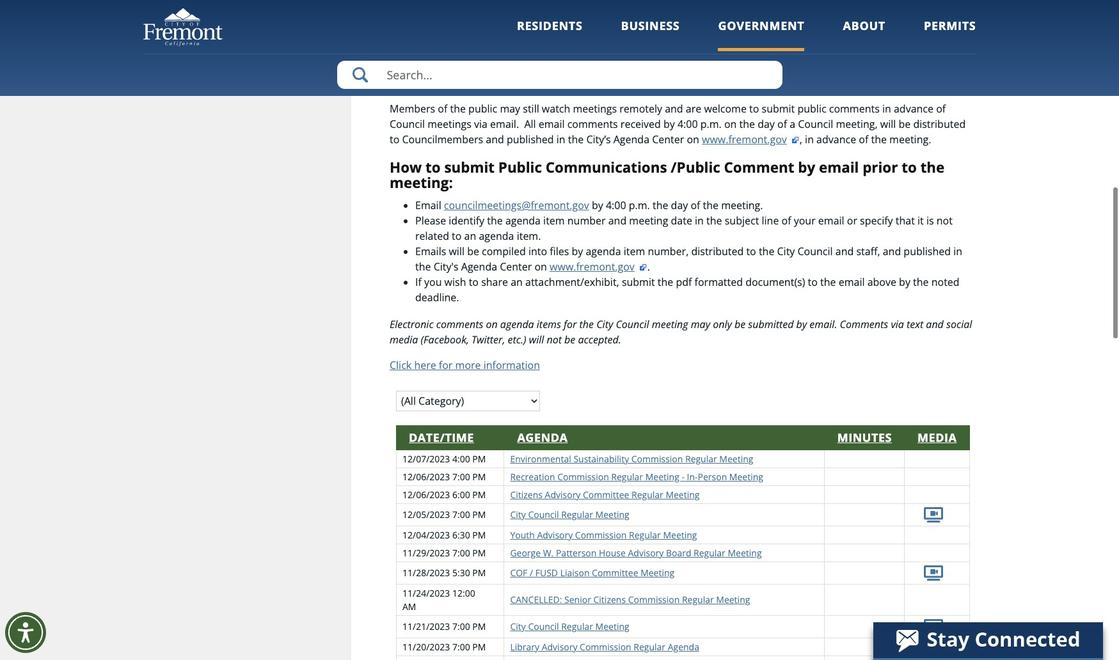 Task type: locate. For each thing, give the bounding box(es) containing it.
0 vertical spatial city council regular meeting link
[[510, 509, 630, 521]]

city council regular meeting link for 12/05/2023 7:00 pm
[[510, 509, 630, 521]]

may left "still"
[[500, 102, 521, 116]]

5 pm from the top
[[473, 529, 486, 541]]

residents
[[517, 18, 583, 33]]

email
[[539, 117, 565, 131], [819, 157, 859, 177], [819, 214, 845, 228], [839, 275, 865, 289]]

0 vertical spatial city council regular meeting
[[510, 509, 630, 521]]

0 horizontal spatial advance
[[817, 132, 857, 146]]

on down into
[[535, 260, 547, 274]]

city council regular meeting for 11/21/2023 7:00 pm
[[510, 621, 630, 633]]

0 vertical spatial may
[[500, 102, 521, 116]]

5 7:00 from the top
[[453, 641, 470, 654]]

via inside members of the public may still watch meetings remotely and are welcome to submit public comments in advance of council meetings via email.  all email comments received by 4:00 p.m. on the day of a council meeting, will be distributed to councilmembers and published in the city's agenda center on
[[474, 117, 488, 131]]

4:00 down communications
[[606, 198, 626, 212]]

comments inside regularly scheduled council meetings will continue to be broadcast on zoom (virtual comments disabled), on fremont.gov, and our cable television channel 27.
[[794, 61, 845, 75]]

3 7:00 from the top
[[453, 547, 470, 559]]

be left accepted.
[[565, 333, 576, 347]]

6 pm from the top
[[473, 547, 486, 559]]

7:00
[[453, 471, 470, 483], [453, 509, 470, 521], [453, 547, 470, 559], [453, 621, 470, 633], [453, 641, 470, 654]]

twitter,
[[472, 333, 505, 347]]

commission
[[632, 453, 683, 465], [558, 471, 609, 483], [575, 529, 627, 541], [628, 594, 680, 606], [580, 641, 632, 654]]

be inside members of the public may still watch meetings remotely and are welcome to submit public comments in advance of council meetings via email.  all email comments received by 4:00 p.m. on the day of a council meeting, will be distributed to councilmembers and published in the city's agenda center on
[[899, 117, 911, 131]]

for right here
[[439, 358, 453, 372]]

p.m.
[[701, 117, 722, 131], [629, 198, 650, 212]]

cancelled: senior citizens commission regular meeting link
[[510, 594, 750, 606]]

submit inside how to submit public communications /public comment by email prior to the meeting:
[[445, 157, 495, 177]]

1 vertical spatial www.fremont.gov
[[550, 260, 635, 274]]

1 city council regular meeting link from the top
[[510, 509, 630, 521]]

1 vertical spatial may
[[691, 317, 711, 332]]

pm for 12/07/2023 4:00 pm
[[473, 453, 486, 465]]

0 vertical spatial 4:00
[[678, 117, 698, 131]]

via down the television
[[474, 117, 488, 131]]

youth advisory commission regular meeting link
[[510, 529, 697, 541]]

0 vertical spatial p.m.
[[701, 117, 722, 131]]

0 vertical spatial center
[[652, 132, 685, 146]]

here
[[414, 358, 436, 372]]

pm for 11/28/2023 5:30 pm
[[473, 567, 486, 580]]

center down received
[[652, 132, 685, 146]]

0 horizontal spatial published
[[507, 132, 554, 146]]

will right "etc.)" on the bottom left of the page
[[529, 333, 544, 347]]

be inside regularly scheduled council meetings will continue to be broadcast on zoom (virtual comments disabled), on fremont.gov, and our cable television channel 27.
[[648, 61, 660, 75]]

your
[[794, 214, 816, 228]]

3 pm from the top
[[473, 489, 486, 501]]

in inside emails will be compiled into files by agenda item number, distributed to the city council and staff, and published in the city's agenda center on
[[954, 244, 963, 259]]

city council regular meeting for 12/05/2023 7:00 pm
[[510, 509, 630, 521]]

above
[[868, 275, 897, 289]]

share
[[481, 275, 508, 289]]

1 7:00 from the top
[[453, 471, 470, 483]]

0 horizontal spatial day
[[671, 198, 688, 212]]

1 vertical spatial city council regular meeting link
[[510, 621, 630, 633]]

9 pm from the top
[[473, 641, 486, 654]]

www.fremont.gov link
[[702, 132, 800, 146], [550, 260, 648, 274]]

0 vertical spatial www.fremont.gov link
[[702, 132, 800, 146]]

4:00 inside members of the public may still watch meetings remotely and are welcome to submit public comments in advance of council meetings via email.  all email comments received by 4:00 p.m. on the day of a council meeting, will be distributed to councilmembers and published in the city's agenda center on
[[678, 117, 698, 131]]

day
[[758, 117, 775, 131], [671, 198, 688, 212]]

will inside the 'electronic comments on agenda items for the city council meeting may only be submitted by email. comments via text and social media (facebook, twitter, etc.) will not be accepted.'
[[529, 333, 544, 347]]

city council regular meeting down senior
[[510, 621, 630, 633]]

an right share
[[511, 275, 523, 289]]

11/28/2023
[[403, 567, 450, 580]]

date
[[671, 214, 693, 228]]

meeting. up prior
[[890, 132, 932, 146]]

library
[[510, 641, 540, 654]]

www.fremont.gov for comment
[[702, 132, 787, 146]]

city council regular meeting up patterson
[[510, 509, 630, 521]]

commission up house
[[575, 529, 627, 541]]

1 vertical spatial p.m.
[[629, 198, 650, 212]]

1 city council regular meeting from the top
[[510, 509, 630, 521]]

1 vertical spatial published
[[904, 244, 951, 259]]

1 horizontal spatial may
[[691, 317, 711, 332]]

7:00 down 6:00
[[453, 509, 470, 521]]

advance inside members of the public may still watch meetings remotely and are welcome to submit public comments in advance of council meetings via email.  all email comments received by 4:00 p.m. on the day of a council meeting, will be distributed to councilmembers and published in the city's agenda center on
[[894, 102, 934, 116]]

council inside emails will be compiled into files by agenda item number, distributed to the city council and staff, and published in the city's agenda center on
[[798, 244, 833, 259]]

specify
[[860, 214, 893, 228]]

1 vertical spatial for
[[439, 358, 453, 372]]

1 horizontal spatial distributed
[[914, 117, 966, 131]]

an down identify
[[464, 229, 476, 243]]

to right wish
[[469, 275, 479, 289]]

www.fremont.gov link up attachment/exhibit,
[[550, 260, 648, 274]]

regular down cancelled: senior citizens commission regular meeting 'link'
[[634, 641, 666, 654]]

1 horizontal spatial center
[[652, 132, 685, 146]]

1 horizontal spatial published
[[904, 244, 951, 259]]

meetings
[[526, 61, 570, 75]]

commission for library
[[580, 641, 632, 654]]

0 vertical spatial meeting.
[[890, 132, 932, 146]]

city up youth
[[510, 509, 526, 521]]

formatted
[[695, 275, 743, 289]]

council up channel
[[488, 61, 523, 75]]

members
[[390, 102, 435, 116]]

7:00 down the 11/21/2023 7:00 pm
[[453, 641, 470, 654]]

the down councilmeetings@fremont.gov
[[487, 214, 503, 228]]

7:00 for 11/20/2023
[[453, 641, 470, 654]]

0 vertical spatial submit
[[762, 102, 795, 116]]

12/06/2023 7:00 pm
[[403, 471, 486, 483]]

0 vertical spatial published
[[507, 132, 554, 146]]

regular down senior
[[562, 621, 593, 633]]

1 vertical spatial center
[[500, 260, 532, 274]]

12/06/2023 for 12/06/2023 7:00 pm
[[403, 471, 450, 483]]

city inside the 'electronic comments on agenda items for the city council meeting may only be submitted by email. comments via text and social media (facebook, twitter, etc.) will not be accepted.'
[[597, 317, 613, 332]]

to down subject
[[747, 244, 756, 259]]

0 horizontal spatial public
[[469, 102, 498, 116]]

12/06/2023 down 12/07/2023
[[403, 471, 450, 483]]

council inside the 'electronic comments on agenda items for the city council meeting may only be submitted by email. comments via text and social media (facebook, twitter, etc.) will not be accepted.'
[[616, 317, 650, 332]]

the down "line" on the right
[[759, 244, 775, 259]]

agenda inside members of the public may still watch meetings remotely and are welcome to submit public comments in advance of council meetings via email.  all email comments received by 4:00 p.m. on the day of a council meeting, will be distributed to councilmembers and published in the city's agenda center on
[[614, 132, 650, 146]]

4:00 up the 12/06/2023 7:00 pm
[[453, 453, 470, 465]]

advisory for citizens advisory committee regular meeting
[[545, 489, 581, 501]]

12/06/2023 up 12/05/2023
[[403, 489, 450, 501]]

and right the text at the right of the page
[[927, 317, 944, 332]]

p.m. down how to submit public communications /public comment by email prior to the meeting: at top
[[629, 198, 650, 212]]

comments
[[840, 317, 889, 332]]

4 7:00 from the top
[[453, 621, 470, 633]]

www.fremont.gov up attachment/exhibit,
[[550, 260, 635, 274]]

more
[[456, 358, 481, 372]]

citizens down "recreation" at the bottom of the page
[[510, 489, 543, 501]]

be left compiled
[[467, 244, 479, 259]]

commission for youth
[[575, 529, 627, 541]]

2 vertical spatial 4:00
[[453, 453, 470, 465]]

7:00 up 11/20/2023 7:00 pm
[[453, 621, 470, 633]]

0 horizontal spatial meetings
[[428, 117, 472, 131]]

www.fremont.gov up comment
[[702, 132, 787, 146]]

will inside members of the public may still watch meetings remotely and are welcome to submit public comments in advance of council meetings via email.  all email comments received by 4:00 p.m. on the day of a council meeting, will be distributed to councilmembers and published in the city's agenda center on
[[881, 117, 896, 131]]

2 pm from the top
[[473, 471, 486, 483]]

all
[[525, 117, 536, 131]]

via
[[474, 117, 488, 131], [891, 317, 904, 332]]

george w. patterson house advisory board regular meeting
[[510, 547, 762, 559]]

business link
[[621, 18, 680, 51]]

distributed inside members of the public may still watch meetings remotely and are welcome to submit public comments in advance of council meetings via email.  all email comments received by 4:00 p.m. on the day of a council meeting, will be distributed to councilmembers and published in the city's agenda center on
[[914, 117, 966, 131]]

committee down recreation commission regular meeting - in-person meeting link
[[583, 489, 630, 501]]

11/24/2023 12:00 am
[[403, 588, 475, 613]]

compiled
[[482, 244, 526, 259]]

will
[[572, 61, 588, 75], [881, 117, 896, 131], [449, 244, 465, 259], [529, 333, 544, 347]]

committee down house
[[592, 567, 639, 580]]

0 horizontal spatial center
[[500, 260, 532, 274]]

published down all at top left
[[507, 132, 554, 146]]

submit inside members of the public may still watch meetings remotely and are welcome to submit public comments in advance of council meetings via email.  all email comments received by 4:00 p.m. on the day of a council meeting, will be distributed to councilmembers and published in the city's agenda center on
[[762, 102, 795, 116]]

attachment/exhibit,
[[526, 275, 620, 289]]

1 horizontal spatial meeting.
[[890, 132, 932, 146]]

2 horizontal spatial 4:00
[[678, 117, 698, 131]]

councilmeetings@fremont.gov link
[[444, 198, 589, 212]]

1 horizontal spatial an
[[511, 275, 523, 289]]

1 horizontal spatial www.fremont.gov
[[702, 132, 787, 146]]

council up accepted.
[[616, 317, 650, 332]]

business
[[621, 18, 680, 33]]

1 vertical spatial an
[[511, 275, 523, 289]]

0 vertical spatial advance
[[894, 102, 934, 116]]

to inside regularly scheduled council meetings will continue to be broadcast on zoom (virtual comments disabled), on fremont.gov, and our cable television channel 27.
[[635, 61, 645, 75]]

by down the ,
[[798, 157, 816, 177]]

for
[[564, 317, 577, 332], [439, 358, 453, 372]]

0 horizontal spatial item
[[544, 214, 565, 228]]

1 horizontal spatial public
[[798, 102, 827, 116]]

item up files
[[544, 214, 565, 228]]

will left continue in the top right of the page
[[572, 61, 588, 75]]

published inside emails will be compiled into files by agenda item number, distributed to the city council and staff, and published in the city's agenda center on
[[904, 244, 951, 259]]

7:00 for 12/05/2023
[[453, 509, 470, 521]]

distributed inside emails will be compiled into files by agenda item number, distributed to the city council and staff, and published in the city's agenda center on
[[692, 244, 744, 259]]

in inside email councilmeetings@fremont.gov by 4:00 p.m. the day of the meeting. please identify the agenda item number and meeting date in the subject line of your email or specify that it is not related to an agenda item.
[[695, 214, 704, 228]]

meeting
[[720, 453, 754, 465], [646, 471, 680, 483], [730, 471, 764, 483], [666, 489, 700, 501], [596, 509, 630, 521], [663, 529, 697, 541], [728, 547, 762, 559], [641, 567, 675, 580], [717, 594, 750, 606], [596, 621, 630, 633]]

council down your
[[798, 244, 833, 259]]

agenda up "etc.)" on the bottom left of the page
[[500, 317, 534, 332]]

7 pm from the top
[[473, 567, 486, 580]]

an inside if you wish to share an attachment/exhibit, submit the pdf formatted document(s) to the email above by the noted deadline.
[[511, 275, 523, 289]]

2 12/06/2023 from the top
[[403, 489, 450, 501]]

p.m. inside email councilmeetings@fremont.gov by 4:00 p.m. the day of the meeting. please identify the agenda item number and meeting date in the subject line of your email or specify that it is not related to an agenda item.
[[629, 198, 650, 212]]

meeting down if you wish to share an attachment/exhibit, submit the pdf formatted document(s) to the email above by the noted deadline.
[[652, 317, 688, 332]]

0 vertical spatial via
[[474, 117, 488, 131]]

commission down sustainability
[[558, 471, 609, 483]]

the up email.
[[821, 275, 836, 289]]

day inside members of the public may still watch meetings remotely and are welcome to submit public comments in advance of council meetings via email.  all email comments received by 4:00 p.m. on the day of a council meeting, will be distributed to councilmembers and published in the city's agenda center on
[[758, 117, 775, 131]]

p.m. down welcome at top
[[701, 117, 722, 131]]

0 horizontal spatial submit
[[445, 157, 495, 177]]

email left "or" at the right
[[819, 214, 845, 228]]

the up accepted.
[[580, 317, 594, 332]]

0 vertical spatial 12/06/2023
[[403, 471, 450, 483]]

0 horizontal spatial via
[[474, 117, 488, 131]]

in up noted
[[954, 244, 963, 259]]

1 horizontal spatial for
[[564, 317, 577, 332]]

by up number
[[592, 198, 604, 212]]

city council regular meeting link for 11/21/2023 7:00 pm
[[510, 621, 630, 633]]

recreation
[[510, 471, 555, 483]]

item.
[[517, 229, 541, 243]]

0 vertical spatial an
[[464, 229, 476, 243]]

city council regular meeting link down senior
[[510, 621, 630, 633]]

residents link
[[517, 18, 583, 51]]

1 horizontal spatial submit
[[622, 275, 655, 289]]

12/05/2023
[[403, 509, 450, 521]]

be left broadcast
[[648, 61, 660, 75]]

email.
[[810, 317, 838, 332]]

7:00 for 11/21/2023
[[453, 621, 470, 633]]

www.fremont.gov
[[702, 132, 787, 146], [550, 260, 635, 274]]

day inside email councilmeetings@fremont.gov by 4:00 p.m. the day of the meeting. please identify the agenda item number and meeting date in the subject line of your email or specify that it is not related to an agenda item.
[[671, 198, 688, 212]]

advisory right library
[[542, 641, 578, 654]]

on left zoom
[[713, 61, 725, 75]]

about link
[[843, 18, 886, 51]]

social
[[947, 317, 973, 332]]

0 vertical spatial citizens
[[510, 489, 543, 501]]

1 horizontal spatial day
[[758, 117, 775, 131]]

2 city council regular meeting link from the top
[[510, 621, 630, 633]]

city up document(s) at top right
[[777, 244, 795, 259]]

the left pdf at the right top of the page
[[658, 275, 674, 289]]

government
[[719, 18, 805, 33]]

center down compiled
[[500, 260, 532, 274]]

0 vertical spatial not
[[937, 214, 953, 228]]

1 horizontal spatial p.m.
[[701, 117, 722, 131]]

submit down the councilmembers
[[445, 157, 495, 177]]

meeting left the date at the top of page
[[629, 214, 669, 228]]

will inside regularly scheduled council meetings will continue to be broadcast on zoom (virtual comments disabled), on fremont.gov, and our cable television channel 27.
[[572, 61, 588, 75]]

1 horizontal spatial advance
[[894, 102, 934, 116]]

1 horizontal spatial www.fremont.gov link
[[702, 132, 800, 146]]

0 horizontal spatial meeting.
[[722, 198, 763, 212]]

1 horizontal spatial not
[[937, 214, 953, 228]]

commission down 'george w. patterson house advisory board regular meeting' link
[[628, 594, 680, 606]]

2 horizontal spatial submit
[[762, 102, 795, 116]]

not
[[937, 214, 953, 228], [547, 333, 562, 347]]

0 vertical spatial for
[[564, 317, 577, 332]]

cable
[[430, 76, 455, 90]]

by inside how to submit public communications /public comment by email prior to the meeting:
[[798, 157, 816, 177]]

meeting inside the 'electronic comments on agenda items for the city council meeting may only be submitted by email. comments via text and social media (facebook, twitter, etc.) will not be accepted.'
[[652, 317, 688, 332]]

12/05/2023 7:00 pm
[[403, 509, 486, 521]]

emails
[[415, 244, 446, 259]]

youth advisory commission regular meeting
[[510, 529, 697, 541]]

number,
[[648, 244, 689, 259]]

0 vertical spatial www.fremont.gov
[[702, 132, 787, 146]]

center
[[652, 132, 685, 146], [500, 260, 532, 274]]

8 pm from the top
[[473, 621, 486, 633]]

12/07/2023 4:00 pm
[[403, 453, 486, 465]]

1 horizontal spatial 4:00
[[606, 198, 626, 212]]

be up , in advance of the meeting.
[[899, 117, 911, 131]]

pm down 12/04/2023 6:30 pm
[[473, 547, 486, 559]]

broadcast
[[663, 61, 710, 75]]

1 vertical spatial www.fremont.gov link
[[550, 260, 648, 274]]

0 vertical spatial item
[[544, 214, 565, 228]]

1 vertical spatial meeting
[[652, 317, 688, 332]]

recreation commission regular meeting - in-person meeting link
[[510, 471, 764, 483]]

1 12/06/2023 from the top
[[403, 471, 450, 483]]

the down "meeting,"
[[872, 132, 887, 146]]

may left only at the right of the page
[[691, 317, 711, 332]]

prior
[[863, 157, 898, 177]]

advance down "meeting,"
[[817, 132, 857, 146]]

2 vertical spatial submit
[[622, 275, 655, 289]]

by
[[664, 117, 675, 131], [798, 157, 816, 177], [592, 198, 604, 212], [572, 244, 583, 259], [899, 275, 911, 289], [797, 317, 807, 332]]

1 vertical spatial item
[[624, 244, 645, 259]]

0 vertical spatial meetings
[[573, 102, 617, 116]]

on inside emails will be compiled into files by agenda item number, distributed to the city council and staff, and published in the city's agenda center on
[[535, 260, 547, 274]]

1 vertical spatial not
[[547, 333, 562, 347]]

and right number
[[609, 214, 627, 228]]

george w. patterson house advisory board regular meeting link
[[510, 547, 762, 559]]

text
[[907, 317, 924, 332]]

click here for more information
[[390, 358, 540, 372]]

0 horizontal spatial distributed
[[692, 244, 744, 259]]

0 vertical spatial day
[[758, 117, 775, 131]]

government link
[[719, 18, 805, 51]]

1 vertical spatial day
[[671, 198, 688, 212]]

item left the number,
[[624, 244, 645, 259]]

by inside emails will be compiled into files by agenda item number, distributed to the city council and staff, and published in the city's agenda center on
[[572, 244, 583, 259]]

pm for 11/21/2023 7:00 pm
[[473, 621, 486, 633]]

council inside regularly scheduled council meetings will continue to be broadcast on zoom (virtual comments disabled), on fremont.gov, and our cable television channel 27.
[[488, 61, 523, 75]]

to up how
[[390, 132, 400, 146]]

information
[[484, 358, 540, 372]]

1 pm from the top
[[473, 453, 486, 465]]

comments up (facebook,
[[436, 317, 484, 332]]

0 horizontal spatial not
[[547, 333, 562, 347]]

0 vertical spatial meeting
[[629, 214, 669, 228]]

0 horizontal spatial www.fremont.gov link
[[550, 260, 648, 274]]

7:00 for 12/06/2023
[[453, 471, 470, 483]]

wish
[[445, 275, 466, 289]]

1 vertical spatial 4:00
[[606, 198, 626, 212]]

comments up "meeting,"
[[829, 102, 880, 116]]

1 vertical spatial citizens
[[594, 594, 626, 606]]

1 vertical spatial distributed
[[692, 244, 744, 259]]

0 horizontal spatial p.m.
[[629, 198, 650, 212]]

0 horizontal spatial an
[[464, 229, 476, 243]]

(facebook,
[[421, 333, 469, 347]]

city up accepted.
[[597, 317, 613, 332]]

will up , in advance of the meeting.
[[881, 117, 896, 131]]

7:00 up 6:00
[[453, 471, 470, 483]]

6:30
[[453, 529, 470, 541]]

4 pm from the top
[[473, 509, 486, 521]]

meeting.
[[890, 132, 932, 146], [722, 198, 763, 212]]

distributed down the fremont.gov,
[[914, 117, 966, 131]]

1 vertical spatial submit
[[445, 157, 495, 177]]

2 city council regular meeting from the top
[[510, 621, 630, 633]]

liaison
[[561, 567, 590, 580]]

1 vertical spatial via
[[891, 317, 904, 332]]

submit up a
[[762, 102, 795, 116]]

the left noted
[[914, 275, 929, 289]]

published
[[507, 132, 554, 146], [904, 244, 951, 259]]

1 horizontal spatial item
[[624, 244, 645, 259]]

2 7:00 from the top
[[453, 509, 470, 521]]

agenda down number
[[586, 244, 621, 259]]

1 vertical spatial city council regular meeting
[[510, 621, 630, 633]]

1 vertical spatial 12/06/2023
[[403, 489, 450, 501]]

disabled),
[[847, 61, 893, 75]]

0 horizontal spatial for
[[439, 358, 453, 372]]

by inside the 'electronic comments on agenda items for the city council meeting may only be submitted by email. comments via text and social media (facebook, twitter, etc.) will not be accepted.'
[[797, 317, 807, 332]]

city
[[777, 244, 795, 259], [597, 317, 613, 332], [510, 509, 526, 521], [510, 621, 526, 633]]

citizens advisory committee regular meeting link
[[510, 489, 700, 501]]

center inside members of the public may still watch meetings remotely and are welcome to submit public comments in advance of council meetings via email.  all email comments received by 4:00 p.m. on the day of a council meeting, will be distributed to councilmembers and published in the city's agenda center on
[[652, 132, 685, 146]]

public down the television
[[469, 102, 498, 116]]

meeting:
[[390, 173, 453, 193]]

item
[[544, 214, 565, 228], [624, 244, 645, 259]]

1 horizontal spatial via
[[891, 317, 904, 332]]

www.fremont.gov link for comment
[[702, 132, 800, 146]]

for inside the 'electronic comments on agenda items for the city council meeting may only be submitted by email. comments via text and social media (facebook, twitter, etc.) will not be accepted.'
[[564, 317, 577, 332]]

1 horizontal spatial citizens
[[594, 594, 626, 606]]

an
[[464, 229, 476, 243], [511, 275, 523, 289]]

0 horizontal spatial www.fremont.gov
[[550, 260, 635, 274]]

day left a
[[758, 117, 775, 131]]

0 vertical spatial distributed
[[914, 117, 966, 131]]

0 horizontal spatial may
[[500, 102, 521, 116]]

public up the ,
[[798, 102, 827, 116]]

be inside emails will be compiled into files by agenda item number, distributed to the city council and staff, and published in the city's agenda center on
[[467, 244, 479, 259]]

1 vertical spatial meeting.
[[722, 198, 763, 212]]

into
[[529, 244, 547, 259]]

by right 'above'
[[899, 275, 911, 289]]

and down regularly
[[390, 76, 408, 90]]



Task type: vqa. For each thing, say whether or not it's contained in the screenshot.


Task type: describe. For each thing, give the bounding box(es) containing it.
2 public from the left
[[798, 102, 827, 116]]

the left city's
[[568, 132, 584, 146]]

click here for more information link
[[390, 358, 540, 372]]

in up , in advance of the meeting.
[[883, 102, 892, 116]]

council up the ,
[[798, 117, 834, 131]]

27.
[[546, 76, 561, 90]]

date/time
[[409, 430, 474, 445]]

library advisory commission regular agenda link
[[510, 641, 700, 654]]

email inside members of the public may still watch meetings remotely and are welcome to submit public comments in advance of council meetings via email.  all email comments received by 4:00 p.m. on the day of a council meeting, will be distributed to councilmembers and published in the city's agenda center on
[[539, 117, 565, 131]]

date/time link
[[409, 430, 474, 445]]

the inside the 'electronic comments on agenda items for the city council meeting may only be submitted by email. comments via text and social media (facebook, twitter, etc.) will not be accepted.'
[[580, 317, 594, 332]]

meeting. inside email councilmeetings@fremont.gov by 4:00 p.m. the day of the meeting. please identify the agenda item number and meeting date in the subject line of your email or specify that it is not related to an agenda item.
[[722, 198, 763, 212]]

by inside if you wish to share an attachment/exhibit, submit the pdf formatted document(s) to the email above by the noted deadline.
[[899, 275, 911, 289]]

by inside email councilmeetings@fremont.gov by 4:00 p.m. the day of the meeting. please identify the agenda item number and meeting date in the subject line of your email or specify that it is not related to an agenda item.
[[592, 198, 604, 212]]

to right document(s) at top right
[[808, 275, 818, 289]]

,
[[800, 132, 803, 146]]

advisory left board
[[628, 547, 664, 559]]

how
[[390, 157, 422, 177]]

emails will be compiled into files by agenda item number, distributed to the city council and staff, and published in the city's agenda center on
[[415, 244, 963, 274]]

files
[[550, 244, 569, 259]]

pdf
[[676, 275, 692, 289]]

the down welcome at top
[[740, 117, 755, 131]]

regular down recreation commission regular meeting - in-person meeting link
[[632, 489, 664, 501]]

pm for 11/20/2023 7:00 pm
[[473, 641, 486, 654]]

www.fremont.gov for attachment/exhibit,
[[550, 260, 635, 274]]

city inside emails will be compiled into files by agenda item number, distributed to the city council and staff, and published in the city's agenda center on
[[777, 244, 795, 259]]

agenda inside emails will be compiled into files by agenda item number, distributed to the city council and staff, and published in the city's agenda center on
[[586, 244, 621, 259]]

cof
[[510, 567, 528, 580]]

person
[[698, 471, 727, 483]]

p.m. inside members of the public may still watch meetings remotely and are welcome to submit public comments in advance of council meetings via email.  all email comments received by 4:00 p.m. on the day of a council meeting, will be distributed to councilmembers and published in the city's agenda center on
[[701, 117, 722, 131]]

in-
[[687, 471, 698, 483]]

on inside the 'electronic comments on agenda items for the city council meeting may only be submitted by email. comments via text and social media (facebook, twitter, etc.) will not be accepted.'
[[486, 317, 498, 332]]

regular down environmental sustainability commission regular meeting
[[612, 471, 643, 483]]

to right welcome at top
[[750, 102, 759, 116]]

1 public from the left
[[469, 102, 498, 116]]

cancelled:
[[510, 594, 562, 606]]

agenda inside the 'electronic comments on agenda items for the city council meeting may only be submitted by email. comments via text and social media (facebook, twitter, etc.) will not be accepted.'
[[500, 317, 534, 332]]

on up /public
[[687, 132, 700, 146]]

fusd
[[536, 567, 558, 580]]

1 vertical spatial committee
[[592, 567, 639, 580]]

number
[[568, 214, 606, 228]]

regular up 'youth advisory commission regular meeting' link
[[562, 509, 593, 521]]

members of the public may still watch meetings remotely and are welcome to submit public comments in advance of council meetings via email.  all email comments received by 4:00 p.m. on the day of a council meeting, will be distributed to councilmembers and published in the city's agenda center on
[[390, 102, 966, 146]]

agenda inside emails will be compiled into files by agenda item number, distributed to the city council and staff, and published in the city's agenda center on
[[461, 260, 497, 274]]

0 vertical spatial committee
[[583, 489, 630, 501]]

11/21/2023
[[403, 621, 450, 633]]

not inside email councilmeetings@fremont.gov by 4:00 p.m. the day of the meeting. please identify the agenda item number and meeting date in the subject line of your email or specify that it is not related to an agenda item.
[[937, 214, 953, 228]]

and right staff,
[[883, 244, 901, 259]]

agenda link
[[518, 430, 568, 445]]

regularly scheduled council meetings will continue to be broadcast on zoom (virtual comments disabled), on fremont.gov, and our cable television channel 27.
[[390, 61, 974, 90]]

the inside how to submit public communications /public comment by email prior to the meeting:
[[921, 157, 945, 177]]

received
[[621, 117, 661, 131]]

and inside the 'electronic comments on agenda items for the city council meeting may only be submitted by email. comments via text and social media (facebook, twitter, etc.) will not be accepted.'
[[927, 317, 944, 332]]

0 horizontal spatial 4:00
[[453, 453, 470, 465]]

meeting inside email councilmeetings@fremont.gov by 4:00 p.m. the day of the meeting. please identify the agenda item number and meeting date in the subject line of your email or specify that it is not related to an agenda item.
[[629, 214, 669, 228]]

environmental sustainability commission regular meeting
[[510, 453, 754, 465]]

comments up city's
[[568, 117, 618, 131]]

commission for environmental
[[632, 453, 683, 465]]

etc.)
[[508, 333, 527, 347]]

item inside email councilmeetings@fremont.gov by 4:00 p.m. the day of the meeting. please identify the agenda item number and meeting date in the subject line of your email or specify that it is not related to an agenda item.
[[544, 214, 565, 228]]

pm for 12/05/2023 7:00 pm
[[473, 509, 486, 521]]

about
[[843, 18, 886, 33]]

regular right board
[[694, 547, 726, 559]]

pm for 11/29/2023 7:00 pm
[[473, 547, 486, 559]]

sustainability
[[574, 453, 629, 465]]

the down /public
[[703, 198, 719, 212]]

agenda up compiled
[[479, 229, 514, 243]]

advisory for youth advisory commission regular meeting
[[537, 529, 573, 541]]

items
[[537, 317, 561, 332]]

and inside regularly scheduled council meetings will continue to be broadcast on zoom (virtual comments disabled), on fremont.gov, and our cable television channel 27.
[[390, 76, 408, 90]]

12/06/2023 for 12/06/2023 6:00 pm
[[403, 489, 450, 501]]

media
[[918, 430, 957, 445]]

city's
[[587, 132, 611, 146]]

submit inside if you wish to share an attachment/exhibit, submit the pdf formatted document(s) to the email above by the noted deadline.
[[622, 275, 655, 289]]

12/04/2023
[[403, 529, 450, 541]]

12/06/2023 6:00 pm
[[403, 489, 486, 501]]

public
[[499, 157, 542, 177]]

on right disabled),
[[896, 61, 908, 75]]

12/04/2023 6:30 pm
[[403, 529, 486, 541]]

stay connected image
[[874, 623, 1102, 659]]

1 vertical spatial meetings
[[428, 117, 472, 131]]

will inside emails will be compiled into files by agenda item number, distributed to the city council and staff, and published in the city's agenda center on
[[449, 244, 465, 259]]

accepted.
[[578, 333, 621, 347]]

cancelled: senior citizens commission regular meeting
[[510, 594, 750, 606]]

and inside email councilmeetings@fremont.gov by 4:00 p.m. the day of the meeting. please identify the agenda item number and meeting date in the subject line of your email or specify that it is not related to an agenda item.
[[609, 214, 627, 228]]

may inside the 'electronic comments on agenda items for the city council meeting may only be submitted by email. comments via text and social media (facebook, twitter, etc.) will not be accepted.'
[[691, 317, 711, 332]]

and up "public" on the top left of the page
[[486, 132, 504, 146]]

communications
[[546, 157, 667, 177]]

to right prior
[[902, 157, 917, 177]]

citizens advisory committee regular meeting
[[510, 489, 700, 501]]

subject
[[725, 214, 759, 228]]

are
[[686, 102, 702, 116]]

am
[[403, 601, 416, 613]]

noted
[[932, 275, 960, 289]]

11/20/2023 7:00 pm
[[403, 641, 486, 654]]

of down the fremont.gov,
[[937, 102, 946, 116]]

not inside the 'electronic comments on agenda items for the city council meeting may only be submitted by email. comments via text and social media (facebook, twitter, etc.) will not be accepted.'
[[547, 333, 562, 347]]

/public
[[671, 157, 721, 177]]

council down members
[[390, 117, 425, 131]]

(virtual
[[758, 61, 791, 75]]

document(s)
[[746, 275, 806, 289]]

city up library
[[510, 621, 526, 633]]

welcome
[[704, 102, 747, 116]]

to right how
[[426, 157, 441, 177]]

please
[[415, 214, 446, 228]]

via inside the 'electronic comments on agenda items for the city council meeting may only be submitted by email. comments via text and social media (facebook, twitter, etc.) will not be accepted.'
[[891, 317, 904, 332]]

item inside emails will be compiled into files by agenda item number, distributed to the city council and staff, and published in the city's agenda center on
[[624, 244, 645, 259]]

.
[[648, 260, 650, 274]]

channel
[[506, 76, 544, 90]]

w.
[[543, 547, 554, 559]]

or
[[847, 214, 858, 228]]

center inside emails will be compiled into files by agenda item number, distributed to the city council and staff, and published in the city's agenda center on
[[500, 260, 532, 274]]

of left a
[[778, 117, 787, 131]]

it
[[918, 214, 924, 228]]

minutes link
[[838, 430, 892, 445]]

permits
[[924, 18, 977, 33]]

council up library
[[528, 621, 559, 633]]

an inside email councilmeetings@fremont.gov by 4:00 p.m. the day of the meeting. please identify the agenda item number and meeting date in the subject line of your email or specify that it is not related to an agenda item.
[[464, 229, 476, 243]]

advisory for library advisory commission regular agenda
[[542, 641, 578, 654]]

the down how to submit public communications /public comment by email prior to the meeting: at top
[[653, 198, 669, 212]]

7:00 for 11/29/2023
[[453, 547, 470, 559]]

environmental
[[510, 453, 572, 465]]

of down "meeting,"
[[859, 132, 869, 146]]

television
[[458, 76, 503, 90]]

of up the date at the top of page
[[691, 198, 701, 212]]

recreation commission regular meeting - in-person meeting
[[510, 471, 764, 483]]

4:00 inside email councilmeetings@fremont.gov by 4:00 p.m. the day of the meeting. please identify the agenda item number and meeting date in the subject line of your email or specify that it is not related to an agenda item.
[[606, 198, 626, 212]]

by inside members of the public may still watch meetings remotely and are welcome to submit public comments in advance of council meetings via email.  all email comments received by 4:00 p.m. on the day of a council meeting, will be distributed to councilmembers and published in the city's agenda center on
[[664, 117, 675, 131]]

council up youth
[[528, 509, 559, 521]]

regular up in-
[[686, 453, 717, 465]]

pm for 12/06/2023 6:00 pm
[[473, 489, 486, 501]]

11/24/2023
[[403, 588, 450, 600]]

11/29/2023
[[403, 547, 450, 559]]

published inside members of the public may still watch meetings remotely and are welcome to submit public comments in advance of council meetings via email.  all email comments received by 4:00 p.m. on the day of a council meeting, will be distributed to councilmembers and published in the city's agenda center on
[[507, 132, 554, 146]]

12:00
[[453, 588, 475, 600]]

11/21/2023 7:00 pm
[[403, 621, 486, 633]]

11/28/2023 5:30 pm
[[403, 567, 486, 580]]

6:00
[[453, 489, 470, 501]]

be right only at the right of the page
[[735, 317, 746, 332]]

Search text field
[[337, 61, 783, 89]]

only
[[713, 317, 732, 332]]

agenda up item.
[[506, 214, 541, 228]]

in down watch
[[557, 132, 566, 146]]

is
[[927, 214, 934, 228]]

you
[[424, 275, 442, 289]]

email inside email councilmeetings@fremont.gov by 4:00 p.m. the day of the meeting. please identify the agenda item number and meeting date in the subject line of your email or specify that it is not related to an agenda item.
[[819, 214, 845, 228]]

on down welcome at top
[[725, 117, 737, 131]]

in right the ,
[[805, 132, 814, 146]]

continue
[[591, 61, 633, 75]]

zoom
[[728, 61, 756, 75]]

and left 'are'
[[665, 102, 683, 116]]

to inside emails will be compiled into files by agenda item number, distributed to the city council and staff, and published in the city's agenda center on
[[747, 244, 756, 259]]

the down cable
[[450, 102, 466, 116]]

of down cable
[[438, 102, 448, 116]]

1 horizontal spatial meetings
[[573, 102, 617, 116]]

pm for 12/04/2023 6:30 pm
[[473, 529, 486, 541]]

and left staff,
[[836, 244, 854, 259]]

0 horizontal spatial citizens
[[510, 489, 543, 501]]

email inside how to submit public communications /public comment by email prior to the meeting:
[[819, 157, 859, 177]]

that
[[896, 214, 915, 228]]

regular up 'george w. patterson house advisory board regular meeting' link
[[629, 529, 661, 541]]

comment
[[724, 157, 795, 177]]

fremont.gov,
[[911, 61, 974, 75]]

related
[[415, 229, 449, 243]]

deadline.
[[415, 291, 459, 305]]

regularly
[[390, 61, 434, 75]]

scheduled
[[437, 61, 486, 75]]

the up the if
[[415, 260, 431, 274]]

identify
[[449, 214, 485, 228]]

email
[[415, 198, 441, 212]]

the left subject
[[707, 214, 722, 228]]

www.fremont.gov link for attachment/exhibit,
[[550, 260, 648, 274]]

regular down board
[[682, 594, 714, 606]]

1 vertical spatial advance
[[817, 132, 857, 146]]

pm for 12/06/2023 7:00 pm
[[473, 471, 486, 483]]

city's
[[434, 260, 459, 274]]

to inside email councilmeetings@fremont.gov by 4:00 p.m. the day of the meeting. please identify the agenda item number and meeting date in the subject line of your email or specify that it is not related to an agenda item.
[[452, 229, 462, 243]]

comments inside the 'electronic comments on agenda items for the city council meeting may only be submitted by email. comments via text and social media (facebook, twitter, etc.) will not be accepted.'
[[436, 317, 484, 332]]

of right "line" on the right
[[782, 214, 792, 228]]

if you wish to share an attachment/exhibit, submit the pdf formatted document(s) to the email above by the noted deadline.
[[415, 275, 960, 305]]

house
[[599, 547, 626, 559]]

may inside members of the public may still watch meetings remotely and are welcome to submit public comments in advance of council meetings via email.  all email comments received by 4:00 p.m. on the day of a council meeting, will be distributed to councilmembers and published in the city's agenda center on
[[500, 102, 521, 116]]

click
[[390, 358, 412, 372]]

email inside if you wish to share an attachment/exhibit, submit the pdf formatted document(s) to the email above by the noted deadline.
[[839, 275, 865, 289]]

media
[[390, 333, 418, 347]]



